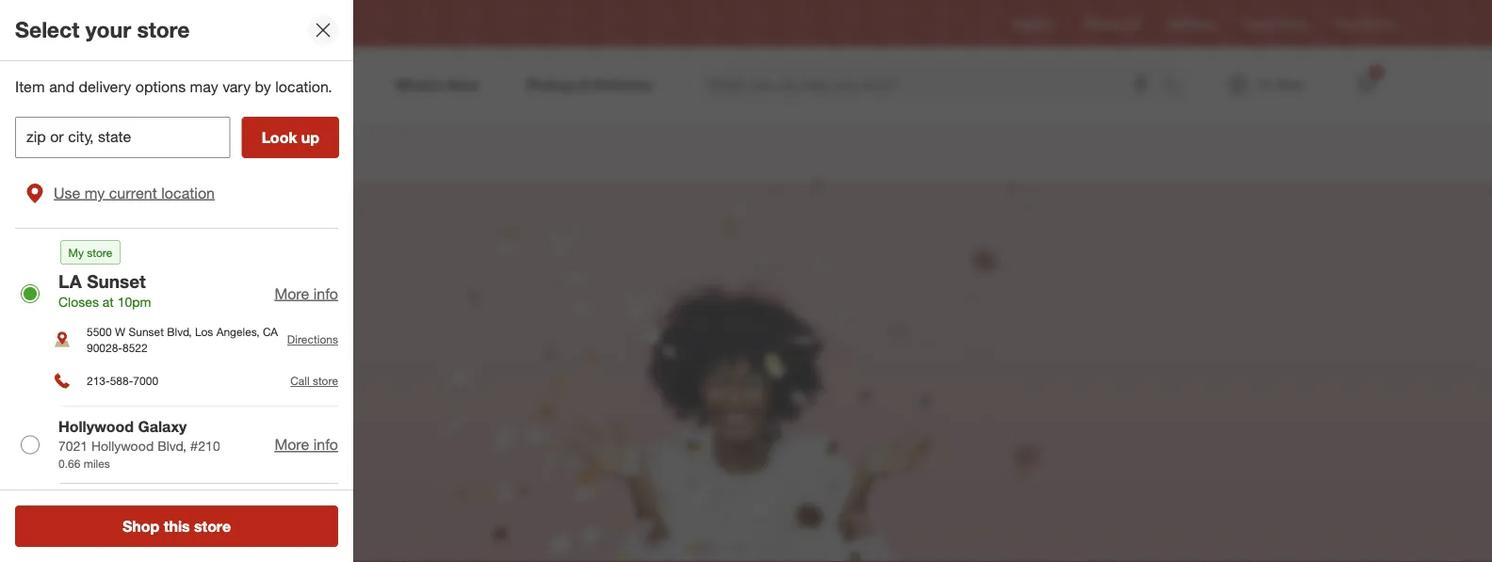 Task type: describe. For each thing, give the bounding box(es) containing it.
more info for hollywood galaxy
[[274, 436, 338, 454]]

blvd, inside hollywood galaxy 7021 hollywood blvd, #210 0.66 miles
[[157, 438, 186, 454]]

store inside button
[[194, 517, 231, 536]]

call store link
[[290, 374, 338, 388]]

10pm
[[117, 294, 151, 310]]

7000
[[133, 374, 158, 388]]

item and delivery options may vary by location.
[[15, 78, 332, 96]]

sunset inside la sunset closes at 10pm
[[87, 270, 146, 292]]

by
[[255, 78, 271, 96]]

options
[[135, 78, 186, 96]]

galaxy
[[138, 418, 187, 436]]

your
[[85, 17, 131, 43]]

delivery
[[79, 78, 131, 96]]

at
[[102, 294, 114, 310]]

sunset inside 5500 w sunset blvd, los angeles, ca 90028-8522 directions
[[129, 325, 164, 339]]

blvd, inside 5500 w sunset blvd, los angeles, ca 90028-8522 directions
[[167, 325, 192, 339]]

directions
[[287, 333, 338, 347]]

find stores link
[[1337, 15, 1394, 32]]

weekly
[[1085, 16, 1121, 31]]

588-
[[110, 374, 133, 388]]

shop this store
[[122, 517, 231, 536]]

store right call at the left
[[313, 374, 338, 388]]

5500 w sunset blvd, los angeles, ca 90028-8522 directions
[[87, 325, 338, 355]]

info for hollywood galaxy
[[313, 436, 338, 454]]

directions link
[[287, 333, 338, 347]]

info for la sunset
[[313, 284, 338, 303]]

shop
[[122, 517, 160, 536]]

weekly ad link
[[1085, 15, 1138, 32]]

may
[[190, 78, 218, 96]]

4 link
[[1345, 64, 1387, 106]]

ca
[[263, 325, 278, 339]]

none text field inside select your store dialog
[[15, 117, 230, 158]]

5500
[[87, 325, 112, 339]]

call
[[290, 374, 310, 388]]

weekly ad
[[1085, 16, 1138, 31]]

search
[[1154, 77, 1199, 96]]

redcard
[[1168, 16, 1213, 31]]

my store
[[68, 245, 112, 259]]

shop this store button
[[15, 506, 338, 547]]

los
[[195, 325, 213, 339]]

none radio inside select your store dialog
[[21, 284, 40, 303]]

90028-
[[87, 341, 122, 355]]

target
[[1243, 16, 1274, 31]]

closes
[[58, 294, 99, 310]]

look up button
[[242, 117, 339, 158]]

1 vertical spatial hollywood
[[91, 438, 154, 454]]

look up
[[262, 128, 319, 146]]

registry link
[[1013, 15, 1055, 32]]

target circle
[[1243, 16, 1307, 31]]

0 vertical spatial hollywood
[[58, 418, 134, 436]]

vary
[[222, 78, 251, 96]]



Task type: locate. For each thing, give the bounding box(es) containing it.
location
[[161, 184, 215, 202]]

4
[[1374, 66, 1379, 78]]

w
[[115, 325, 125, 339]]

hollywood up miles
[[91, 438, 154, 454]]

sunset
[[87, 270, 146, 292], [129, 325, 164, 339]]

more down call at the left
[[274, 436, 309, 454]]

None radio
[[21, 284, 40, 303]]

blvd,
[[167, 325, 192, 339], [157, 438, 186, 454]]

store
[[137, 17, 190, 43], [87, 245, 112, 259], [313, 374, 338, 388], [194, 517, 231, 536]]

0 vertical spatial blvd,
[[167, 325, 192, 339]]

1 more from the top
[[274, 284, 309, 303]]

more info link for hollywood galaxy
[[274, 436, 338, 454]]

stores
[[1362, 16, 1394, 31]]

my
[[68, 245, 84, 259]]

1 vertical spatial more info
[[274, 436, 338, 454]]

sunset up 8522
[[129, 325, 164, 339]]

#210
[[190, 438, 220, 454]]

1 more info from the top
[[274, 284, 338, 303]]

look
[[262, 128, 297, 146]]

current
[[109, 184, 157, 202]]

select
[[15, 17, 79, 43]]

info
[[313, 284, 338, 303], [313, 436, 338, 454]]

more info link up directions link at the bottom of the page
[[274, 284, 338, 303]]

find
[[1337, 16, 1358, 31]]

2 more from the top
[[274, 436, 309, 454]]

find stores
[[1337, 16, 1394, 31]]

use my current location link
[[15, 169, 338, 217]]

registry
[[1013, 16, 1055, 31], [68, 137, 177, 171]]

8522
[[122, 341, 148, 355]]

1 vertical spatial sunset
[[129, 325, 164, 339]]

213-
[[87, 374, 110, 388]]

select your store
[[15, 17, 190, 43]]

more info link
[[274, 284, 338, 303], [274, 436, 338, 454]]

0 vertical spatial registry
[[1013, 16, 1055, 31]]

ad
[[1124, 16, 1138, 31]]

my
[[85, 184, 105, 202]]

7021
[[58, 438, 88, 454]]

this
[[164, 517, 190, 536]]

blvd, down galaxy
[[157, 438, 186, 454]]

registry up current at left top
[[68, 137, 177, 171]]

What can we help you find? suggestions appear below search field
[[698, 64, 1167, 106]]

use my current location
[[54, 184, 215, 202]]

and
[[49, 78, 75, 96]]

1 vertical spatial blvd,
[[157, 438, 186, 454]]

la
[[58, 270, 82, 292]]

none radio inside select your store dialog
[[21, 435, 40, 454]]

info up the directions
[[313, 284, 338, 303]]

213-588-7000
[[87, 374, 158, 388]]

2 more info from the top
[[274, 436, 338, 454]]

0 vertical spatial sunset
[[87, 270, 146, 292]]

circle
[[1277, 16, 1307, 31]]

target circle link
[[1243, 15, 1307, 32]]

0.66
[[58, 457, 80, 471]]

more for la sunset
[[274, 284, 309, 303]]

1 more info link from the top
[[274, 284, 338, 303]]

location.
[[275, 78, 332, 96]]

1 vertical spatial registry
[[68, 137, 177, 171]]

hollywood
[[58, 418, 134, 436], [91, 438, 154, 454]]

up
[[301, 128, 319, 146]]

angeles,
[[216, 325, 260, 339]]

more for hollywood galaxy
[[274, 436, 309, 454]]

select your store dialog
[[0, 0, 353, 562]]

hollywood up 7021
[[58, 418, 134, 436]]

1 vertical spatial more
[[274, 436, 309, 454]]

2 info from the top
[[313, 436, 338, 454]]

hollywood galaxy 7021 hollywood blvd, #210 0.66 miles
[[58, 418, 220, 471]]

store right your
[[137, 17, 190, 43]]

sunset up at
[[87, 270, 146, 292]]

search button
[[1154, 64, 1199, 109]]

call store
[[290, 374, 338, 388]]

more up ca
[[274, 284, 309, 303]]

1 vertical spatial info
[[313, 436, 338, 454]]

1 info from the top
[[313, 284, 338, 303]]

0 horizontal spatial registry
[[68, 137, 177, 171]]

use
[[54, 184, 80, 202]]

None text field
[[15, 117, 230, 158]]

0 vertical spatial info
[[313, 284, 338, 303]]

2 more info link from the top
[[274, 436, 338, 454]]

store right this
[[194, 517, 231, 536]]

more info down call at the left
[[274, 436, 338, 454]]

None radio
[[21, 435, 40, 454]]

registry left weekly
[[1013, 16, 1055, 31]]

0 vertical spatial more info
[[274, 284, 338, 303]]

info down call store
[[313, 436, 338, 454]]

more
[[274, 284, 309, 303], [274, 436, 309, 454]]

1 horizontal spatial registry
[[1013, 16, 1055, 31]]

blvd, left los
[[167, 325, 192, 339]]

store right my on the left of page
[[87, 245, 112, 259]]

more info link for la sunset
[[274, 284, 338, 303]]

item
[[15, 78, 45, 96]]

1 vertical spatial more info link
[[274, 436, 338, 454]]

more info
[[274, 284, 338, 303], [274, 436, 338, 454]]

more info link down call at the left
[[274, 436, 338, 454]]

more info for la sunset
[[274, 284, 338, 303]]

la sunset closes at 10pm
[[58, 270, 151, 310]]

redcard link
[[1168, 15, 1213, 32]]

more info up directions link at the bottom of the page
[[274, 284, 338, 303]]

0 vertical spatial more
[[274, 284, 309, 303]]

0 vertical spatial more info link
[[274, 284, 338, 303]]

miles
[[84, 457, 110, 471]]



Task type: vqa. For each thing, say whether or not it's contained in the screenshot.
'Estimated Bag Fee'
no



